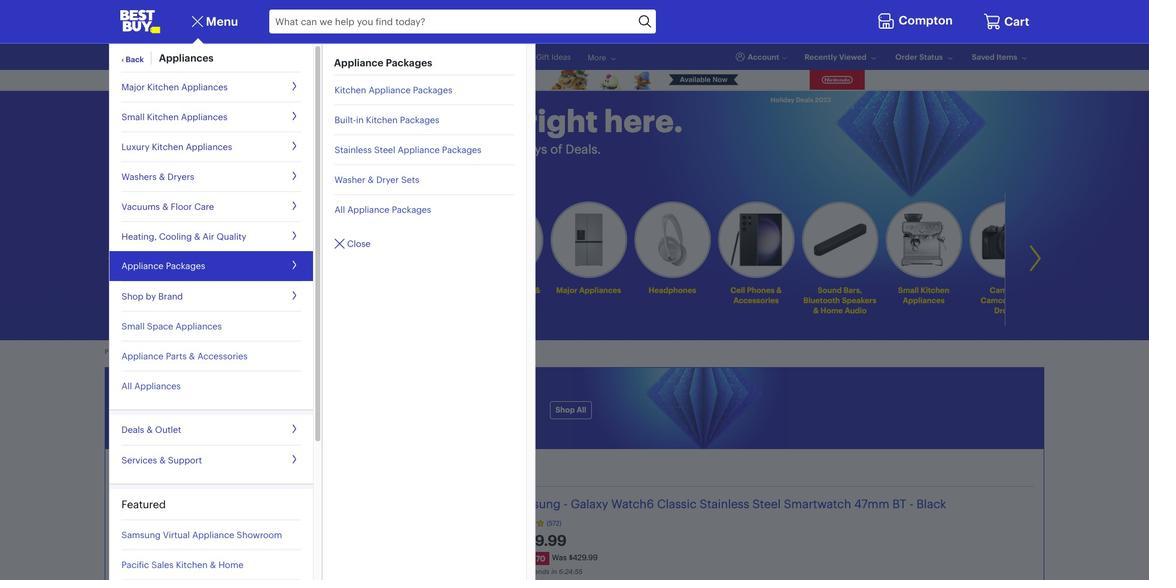 Task type: vqa. For each thing, say whether or not it's contained in the screenshot.
Major to the right
yes



Task type: locate. For each thing, give the bounding box(es) containing it.
appliance inside appliance packages dropdown button
[[122, 260, 164, 272]]

cell phones & accessories image
[[731, 214, 782, 266]]

1 horizontal spatial -
[[910, 497, 914, 512]]

1 - from the left
[[564, 497, 568, 512]]

0 horizontal spatial deals
[[134, 174, 157, 186]]

shop for shop deals by category
[[110, 174, 132, 186]]

appliance inside stainless steel appliance packages link
[[398, 144, 440, 155]]

20 days of
[[296, 383, 440, 416]]

appliance inside samsung virtual appliance showroom link
[[192, 530, 234, 541]]

1 horizontal spatial appliance packages
[[334, 56, 432, 69]]

: left 55
[[563, 568, 565, 576]]

major down ‹ back
[[122, 81, 145, 92]]

samsung virtual appliance showroom link
[[122, 520, 301, 550]]

samsung up pacific
[[122, 530, 161, 541]]

& inside washers & dryers dropdown button
[[159, 171, 165, 182]]

shop deals by category
[[110, 174, 209, 186]]

1 vertical spatial deals
[[134, 174, 157, 186]]

washer & dryer sets link
[[335, 165, 514, 195]]

47mm
[[854, 497, 890, 512]]

appliance packages up exclusive
[[122, 260, 205, 272]]

& down samsung virtual appliance showroom link
[[210, 560, 216, 571]]

small down small kitchen appliances image
[[899, 285, 919, 295]]

headphones link
[[634, 202, 711, 298], [649, 285, 697, 295]]

pacific sales kitchen & home
[[122, 560, 244, 571]]

days down the right
[[519, 141, 547, 157]]

small kitchen appliances
[[122, 111, 227, 122], [899, 285, 950, 305]]

- left galaxy
[[564, 497, 568, 512]]

20 up day. on the left of page
[[296, 383, 332, 416]]

0 horizontal spatial accessories
[[197, 350, 248, 362]]

0 vertical spatial samsung
[[508, 497, 561, 512]]

close button
[[323, 225, 526, 263]]

packages down sets
[[392, 204, 431, 215]]

dryer
[[376, 174, 399, 185]]

in left 6
[[551, 568, 557, 576]]

0 vertical spatial steel
[[374, 144, 395, 155]]

menu
[[206, 14, 238, 29]]

shop all link
[[550, 401, 592, 419]]

accessories for cell phones & accessories
[[734, 296, 779, 305]]

& inside laptops & computers
[[351, 285, 356, 295]]

small space appliances
[[122, 321, 222, 332]]

accessories down small space appliances link
[[197, 350, 248, 362]]

1 vertical spatial major
[[556, 285, 578, 295]]

0 horizontal spatial by
[[146, 291, 156, 302]]

sound bars, bluetooth speakers & home audio image
[[814, 224, 867, 256]]

&
[[159, 171, 165, 182], [368, 174, 374, 185], [162, 201, 168, 212], [194, 231, 200, 242], [238, 285, 244, 295], [351, 285, 356, 295], [535, 285, 541, 295], [777, 285, 782, 295], [814, 306, 819, 315], [189, 350, 195, 362], [147, 424, 153, 436], [159, 455, 166, 466], [210, 560, 216, 571]]

by
[[159, 174, 169, 186], [146, 291, 156, 302]]

& left "air"
[[194, 231, 200, 242]]

1 horizontal spatial major
[[556, 285, 578, 295]]

0 horizontal spatial of
[[407, 383, 434, 416]]

video games, vr & collectibles link
[[467, 202, 543, 308], [469, 285, 541, 305]]

1 vertical spatial 20
[[296, 383, 332, 416]]

1 vertical spatial appliance packages
[[122, 260, 205, 272]]

gift
[[536, 52, 550, 62]]

small space appliances link
[[122, 311, 301, 341]]

space
[[147, 321, 173, 332]]

17.
[[453, 422, 463, 434]]

& left floor
[[162, 201, 168, 212]]

kitchen down kitchen appliance packages
[[366, 114, 398, 125]]

kitchen down major kitchen appliances
[[147, 111, 179, 122]]

: right 6
[[573, 568, 575, 576]]

small kitchen appliances down major kitchen appliances
[[122, 111, 227, 122]]

small kitchen appliances button
[[122, 102, 301, 132]]

laptops & computers image
[[311, 223, 364, 257]]

deals down built-in kitchen packages
[[379, 141, 410, 157]]

1 horizontal spatial new
[[336, 422, 355, 434]]

1 vertical spatial small
[[899, 285, 919, 295]]

kitchen down small kitchen appliances image
[[921, 285, 950, 295]]

& right phones
[[777, 285, 782, 295]]

appliance
[[334, 56, 384, 69], [369, 84, 411, 96], [398, 144, 440, 155], [347, 204, 390, 215], [122, 260, 164, 272], [122, 350, 164, 362], [192, 530, 234, 541]]

- right bt
[[910, 497, 914, 512]]

smartwatch
[[784, 497, 851, 512]]

cart icon image
[[983, 13, 1001, 31]]

samsung up '(572)'
[[508, 497, 561, 512]]

0 horizontal spatial samsung
[[122, 530, 161, 541]]

appliances inside dropdown button
[[181, 111, 227, 122]]

0 vertical spatial home
[[821, 306, 843, 315]]

by right washers
[[159, 174, 169, 186]]

0 horizontal spatial major
[[122, 81, 145, 92]]

right
[[524, 102, 598, 140]]

deals up vacuums
[[134, 174, 157, 186]]

1 vertical spatial shop
[[122, 291, 143, 302]]

cameras, camcorders & drones image
[[982, 220, 1034, 260]]

small left 'space'
[[122, 321, 145, 332]]

new
[[296, 422, 315, 434], [336, 422, 355, 434]]

shop inside dropdown button
[[122, 291, 143, 302]]

deals down exclusive
[[160, 296, 180, 305]]

great
[[287, 102, 374, 140]]

‹ back
[[122, 54, 144, 64]]

2 vertical spatial small
[[122, 321, 145, 332]]

1 vertical spatial accessories
[[197, 350, 248, 362]]

kitchen down holiday deals link
[[147, 81, 179, 92]]

washers
[[122, 171, 157, 182]]

& right to
[[189, 350, 195, 362]]

audio
[[845, 306, 867, 315]]

0 horizontal spatial steel
[[374, 144, 395, 155]]

& right vr
[[535, 285, 541, 295]]

appliances
[[159, 51, 214, 64], [181, 81, 228, 92], [181, 111, 227, 122], [186, 141, 232, 152], [580, 285, 621, 295], [903, 296, 945, 305], [176, 321, 222, 332], [134, 380, 181, 392]]

6
[[559, 568, 563, 576]]

shop
[[319, 141, 348, 157]]

Type to search. Navigate forward to hear suggestions text field
[[269, 10, 635, 34]]

holiday deals link
[[120, 52, 169, 62]]

deals left the 2023
[[796, 96, 814, 104]]

packages up member
[[166, 260, 205, 272]]

by inside dropdown button
[[146, 291, 156, 302]]

0 horizontal spatial holiday
[[120, 52, 147, 62]]

0 vertical spatial accessories
[[734, 296, 779, 305]]

major for major kitchen appliances
[[122, 81, 145, 92]]

packages down built-in kitchen packages link
[[442, 144, 482, 155]]

deals for top deals
[[201, 52, 220, 62]]

credit cards link
[[420, 52, 466, 62]]

headphones
[[649, 285, 697, 295]]

bestbuy.com image
[[120, 10, 160, 34]]

steel up (572) link
[[753, 497, 781, 512]]

holiday deals 2023 great deals. all right here. also, shop new deals every day with 20 days of deals.
[[287, 96, 831, 157]]

cell phones & accessories
[[731, 285, 782, 305]]

deals. inside holiday deals 2023 great deals. all right here. also, shop new deals every day with 20 days of deals.
[[380, 102, 471, 140]]

by left brand at the left bottom
[[146, 291, 156, 302]]

appliance packages up kitchen appliance packages
[[334, 56, 432, 69]]

kitchen up built-
[[335, 84, 366, 96]]

1 horizontal spatial deals
[[379, 141, 410, 157]]

2 - from the left
[[910, 497, 914, 512]]

accessories down phones
[[734, 296, 779, 305]]

1 vertical spatial steel
[[753, 497, 781, 512]]

& right tvs
[[238, 285, 244, 295]]

samsung inside main element
[[122, 530, 161, 541]]

samsung for samsung - galaxy watch6 classic stainless steel smartwatch 47mm bt - black
[[508, 497, 561, 512]]

0 vertical spatial deals
[[379, 141, 410, 157]]

kitchen right sales in the left of the page
[[176, 560, 208, 571]]

major kitchen appliances
[[122, 81, 228, 92]]

my best buy memberships
[[309, 52, 404, 62]]

0 vertical spatial small
[[122, 111, 145, 122]]

watch6
[[611, 497, 654, 512]]

heating, cooling & air quality
[[122, 231, 246, 242]]

& inside sound bars, bluetooth speakers & home audio
[[814, 306, 819, 315]]

(572)
[[547, 519, 562, 528]]

home down samsung virtual appliance showroom link
[[218, 560, 244, 571]]

shop by brand
[[122, 291, 183, 302]]

kitchen appliance packages
[[335, 84, 452, 96]]

new left day. on the left of page
[[296, 422, 315, 434]]

stainless up washer
[[335, 144, 372, 155]]

small kitchen appliances down small kitchen appliances image
[[899, 285, 950, 305]]

holiday inside utility element
[[120, 52, 147, 62]]

deals inside dropdown button
[[122, 424, 144, 436]]

stainless steel appliance packages
[[335, 144, 482, 155]]

0 vertical spatial major
[[122, 81, 145, 92]]

0 horizontal spatial in
[[356, 114, 364, 125]]

0 horizontal spatial stainless
[[335, 144, 372, 155]]

kitchen inside kitchen appliance packages link
[[335, 84, 366, 96]]

small up the luxury
[[122, 111, 145, 122]]

0 horizontal spatial days
[[337, 383, 402, 416]]

deals. up every
[[380, 102, 471, 140]]

1 vertical spatial by
[[146, 291, 156, 302]]

& inside pacific sales kitchen & home 'link'
[[210, 560, 216, 571]]

appliance packages inside dropdown button
[[122, 260, 205, 272]]

deals.
[[380, 102, 471, 140], [357, 422, 382, 434]]

1 horizontal spatial in
[[551, 568, 557, 576]]

-
[[564, 497, 568, 512], [910, 497, 914, 512]]

samsung for samsung virtual appliance showroom
[[122, 530, 161, 541]]

deals right back
[[149, 52, 169, 62]]

0 horizontal spatial -
[[564, 497, 568, 512]]

steel down built-in kitchen packages
[[374, 144, 395, 155]]

apple image
[[398, 214, 445, 266]]

kitchen inside pacific sales kitchen & home 'link'
[[176, 560, 208, 571]]

0 vertical spatial appliance packages
[[334, 56, 432, 69]]

0 vertical spatial deals.
[[380, 102, 471, 140]]

1 horizontal spatial home
[[821, 306, 843, 315]]

appliances inside dropdown button
[[181, 81, 228, 92]]

major right vr
[[556, 285, 578, 295]]

1 : from the left
[[563, 568, 565, 576]]

kitchen inside small kitchen appliances dropdown button
[[147, 111, 179, 122]]

major inside dropdown button
[[122, 81, 145, 92]]

small for small space appliances link
[[122, 321, 145, 332]]

& down bluetooth
[[814, 306, 819, 315]]

& left dryers
[[159, 171, 165, 182]]

accessories inside cell phones & accessories
[[734, 296, 779, 305]]

1 horizontal spatial of
[[551, 141, 562, 157]]

deals. left ends
[[357, 422, 382, 434]]

main element
[[109, 10, 536, 581]]

of up december
[[407, 383, 434, 416]]

1 vertical spatial holiday
[[771, 96, 795, 104]]

20 right with
[[501, 141, 516, 157]]

0 vertical spatial by
[[159, 174, 169, 186]]

& inside appliance parts & accessories link
[[189, 350, 195, 362]]

1 horizontal spatial stainless
[[700, 497, 749, 512]]

1 vertical spatial in
[[551, 568, 557, 576]]

holiday for holiday deals
[[120, 52, 147, 62]]

0 vertical spatial 20
[[501, 141, 516, 157]]

video games, vr & collectibles image
[[485, 214, 526, 266]]

small
[[122, 111, 145, 122], [899, 285, 919, 295], [122, 321, 145, 332]]

kitchen inside 'luxury kitchen appliances' 'dropdown button'
[[152, 141, 184, 152]]

built-
[[335, 114, 356, 125]]

& left outlet
[[147, 424, 153, 436]]

& inside washer & dryer sets link
[[368, 174, 374, 185]]

no
[[274, 348, 283, 356]]

1 horizontal spatial samsung
[[508, 497, 561, 512]]

ideas
[[552, 52, 571, 62]]

0 horizontal spatial appliance packages
[[122, 260, 205, 272]]

major appliances link
[[551, 202, 627, 298], [556, 285, 621, 295]]

& inside heating, cooling & air quality dropdown button
[[194, 231, 200, 242]]

new right day. on the left of page
[[336, 422, 355, 434]]

deals right top on the top left of the page
[[201, 52, 220, 62]]

0 horizontal spatial home
[[218, 560, 244, 571]]

0 vertical spatial stainless
[[335, 144, 372, 155]]

bluetooth
[[804, 296, 841, 305]]

0 vertical spatial days
[[519, 141, 547, 157]]

accessories inside main element
[[197, 350, 248, 362]]

back
[[126, 54, 144, 64]]

1 vertical spatial stainless
[[700, 497, 749, 512]]

1 horizontal spatial holiday
[[771, 96, 795, 104]]

services
[[122, 455, 157, 466]]

holiday inside holiday deals 2023 great deals. all right here. also, shop new deals every day with 20 days of deals.
[[771, 96, 795, 104]]

appliance parts & accessories
[[122, 350, 248, 362]]

1 horizontal spatial days
[[519, 141, 547, 157]]

showroom
[[237, 530, 282, 541]]

& inside cell phones & accessories
[[777, 285, 782, 295]]

1 horizontal spatial 20
[[501, 141, 516, 157]]

2 vertical spatial shop
[[555, 405, 575, 415]]

ends
[[534, 568, 550, 576]]

0 vertical spatial of
[[551, 141, 562, 157]]

1 vertical spatial samsung
[[122, 530, 161, 541]]

was $429.99
[[552, 553, 598, 562]]

holiday for holiday deals 2023 great deals. all right here. also, shop new deals every day with 20 days of deals.
[[771, 96, 795, 104]]

limited
[[216, 348, 239, 356]]

deals up the services
[[122, 424, 144, 436]]

small inside dropdown button
[[122, 111, 145, 122]]

deals inside holiday deals 2023 great deals. all right here. also, shop new deals every day with 20 days of deals.
[[796, 96, 814, 104]]

1 vertical spatial days
[[337, 383, 402, 416]]

samsung - galaxy watch6 classic stainless steel smartwatch 47mm bt - black
[[508, 497, 946, 512]]

of left deals.
[[551, 141, 562, 157]]

small kitchen appliances image
[[901, 214, 947, 266]]

ends
[[384, 422, 405, 434]]

in up new
[[356, 114, 364, 125]]

to
[[181, 348, 188, 356]]

home down bluetooth
[[821, 306, 843, 315]]

days up new day. new deals. ends december 17.
[[337, 383, 402, 416]]

1 horizontal spatial accessories
[[734, 296, 779, 305]]

0 horizontal spatial small kitchen appliances
[[122, 111, 227, 122]]

0 vertical spatial small kitchen appliances
[[122, 111, 227, 122]]

stainless up (572) link
[[700, 497, 749, 512]]

0 horizontal spatial 20
[[296, 383, 332, 416]]

1 vertical spatial home
[[218, 560, 244, 571]]

all
[[477, 102, 518, 140], [335, 204, 345, 215], [122, 380, 132, 392], [577, 405, 586, 415]]

& up computers
[[351, 285, 356, 295]]

tvs & projectors
[[223, 285, 284, 295]]

& left support
[[159, 455, 166, 466]]

kitchen up washers & dryers
[[152, 141, 184, 152]]

1 horizontal spatial small kitchen appliances
[[899, 285, 950, 305]]

& inside deals & outlet dropdown button
[[147, 424, 153, 436]]

stainless steel appliance packages link
[[335, 135, 514, 165]]

0 vertical spatial shop
[[110, 174, 132, 186]]

dryers
[[167, 171, 194, 182]]

2023
[[815, 96, 831, 104]]

washers & dryers
[[122, 171, 194, 182]]

2 new from the left
[[336, 422, 355, 434]]

0 horizontal spatial new
[[296, 422, 315, 434]]

top deals
[[185, 52, 220, 62]]

0 horizontal spatial :
[[563, 568, 565, 576]]

classic
[[657, 497, 697, 512]]

heating, cooling & air quality button
[[122, 221, 301, 251]]

0 vertical spatial holiday
[[120, 52, 147, 62]]

sound bars, bluetooth speakers & home audio
[[804, 285, 877, 315]]

deals.
[[566, 141, 601, 157]]

menu button
[[189, 13, 238, 30]]

& left dryer
[[368, 174, 374, 185]]

1 horizontal spatial :
[[573, 568, 575, 576]]

‹
[[122, 54, 124, 64]]



Task type: describe. For each thing, give the bounding box(es) containing it.
air
[[203, 231, 214, 242]]

appliance inside all appliance packages link
[[347, 204, 390, 215]]

$70
[[532, 554, 545, 564]]

utility element
[[120, 44, 1030, 70]]

member
[[173, 285, 204, 295]]

1 vertical spatial small kitchen appliances
[[899, 285, 950, 305]]

collectibles
[[483, 296, 528, 305]]

save $70
[[513, 554, 545, 564]]

all inside holiday deals 2023 great deals. all right here. also, shop new deals every day with 20 days of deals.
[[477, 102, 518, 140]]

care
[[194, 201, 214, 212]]

see
[[321, 348, 333, 356]]

deals inside holiday deals 2023 great deals. all right here. also, shop new deals every day with 20 days of deals.
[[379, 141, 410, 157]]

was
[[552, 553, 567, 562]]

$429.99
[[569, 553, 598, 562]]

save
[[513, 554, 530, 564]]

1 new from the left
[[296, 422, 315, 434]]

products
[[105, 348, 132, 356]]

video games, vr & collectibles
[[469, 285, 541, 305]]

memberships
[[355, 52, 404, 62]]

rainchecks.
[[285, 348, 320, 356]]

washer & dryer sets
[[335, 174, 419, 185]]

samsung - galaxy watch6 classic stainless steel smartwatch 47mm bt - black image
[[252, 497, 371, 581]]

best
[[321, 52, 337, 62]]

galaxy
[[571, 497, 608, 512]]

shop for shop all
[[555, 405, 575, 415]]

my
[[309, 52, 319, 62]]

here.
[[604, 102, 683, 140]]

home inside sound bars, bluetooth speakers & home audio
[[821, 306, 843, 315]]

0 vertical spatial in
[[356, 114, 364, 125]]

laptops & computers
[[317, 285, 359, 305]]

speakers
[[842, 296, 877, 305]]

services & support
[[122, 455, 202, 466]]

washer
[[335, 174, 366, 185]]

also,
[[287, 141, 316, 157]]

of inside holiday deals 2023 great deals. all right here. also, shop new deals every day with 20 days of deals.
[[551, 141, 562, 157]]

all appliances
[[122, 380, 181, 392]]

samsung - galaxy watch6 classic stainless steel smartwatch 47mm bt - black link
[[508, 497, 1016, 512]]

buy
[[339, 52, 353, 62]]

exclusive
[[136, 285, 171, 295]]

exclusive member deals
[[136, 285, 204, 305]]

bars,
[[844, 285, 863, 295]]

change.
[[189, 348, 214, 356]]

& inside vacuums & floor care dropdown button
[[162, 201, 168, 212]]

advertisement region
[[284, 70, 865, 90]]

day
[[448, 141, 469, 157]]

exclusive member deals image
[[144, 214, 196, 266]]

all appliance packages link
[[335, 195, 514, 225]]

packages up kitchen appliance packages link
[[386, 56, 432, 69]]

parts
[[166, 350, 187, 362]]

deal
[[519, 568, 533, 576]]

deals & outlet
[[122, 424, 181, 436]]

deal:
[[176, 464, 213, 482]]

1 horizontal spatial steel
[[753, 497, 781, 512]]

headphones image
[[659, 214, 687, 266]]

offered
[[134, 348, 156, 356]]

category
[[171, 174, 209, 186]]

samsung virtual appliance showroom
[[122, 530, 282, 541]]

deals inside exclusive member deals
[[160, 296, 180, 305]]

gift ideas
[[536, 52, 571, 62]]

luxury kitchen appliances
[[122, 141, 232, 152]]

appliance inside kitchen appliance packages link
[[369, 84, 411, 96]]

vr
[[523, 285, 534, 295]]

kitchen inside major kitchen appliances dropdown button
[[147, 81, 179, 92]]

today's
[[120, 464, 173, 482]]

appliances inside 'dropdown button'
[[186, 141, 232, 152]]

1 vertical spatial deals.
[[357, 422, 382, 434]]

sets
[[401, 174, 419, 185]]

small kitchen appliances inside dropdown button
[[122, 111, 227, 122]]

washers & dryers button
[[122, 162, 301, 192]]

brand
[[158, 291, 183, 302]]

accessories for appliance parts & accessories
[[197, 350, 248, 362]]

every
[[413, 141, 445, 157]]

services & support button
[[122, 445, 301, 475]]

cards
[[445, 52, 466, 62]]

tvs
[[223, 285, 237, 295]]

deals for holiday deals 2023 great deals. all right here. also, shop new deals every day with 20 days of deals.
[[796, 96, 814, 104]]

packages inside dropdown button
[[166, 260, 205, 272]]

55
[[575, 568, 583, 576]]

kitchen inside built-in kitchen packages link
[[366, 114, 398, 125]]

deals for holiday deals
[[149, 52, 169, 62]]

bt
[[893, 497, 907, 512]]

built-in kitchen packages link
[[335, 105, 514, 135]]

days inside holiday deals 2023 great deals. all right here. also, shop new deals every day with 20 days of deals.
[[519, 141, 547, 157]]

quality
[[217, 231, 246, 242]]

appliance inside appliance parts & accessories link
[[122, 350, 164, 362]]

tvs & projectors image
[[227, 223, 280, 256]]

2 : from the left
[[573, 568, 575, 576]]

vacuums
[[122, 201, 160, 212]]

shop for shop by brand
[[122, 291, 143, 302]]

major appliances image
[[575, 214, 603, 266]]

$359.99
[[508, 532, 567, 550]]

games,
[[493, 285, 521, 295]]

virtual
[[163, 530, 190, 541]]

cooling
[[159, 231, 192, 242]]

luxury
[[122, 141, 150, 152]]

steel inside main element
[[374, 144, 395, 155]]

day.
[[317, 422, 334, 434]]

(572) link
[[508, 519, 1016, 528]]

black
[[917, 497, 946, 512]]

packages up built-in kitchen packages link
[[413, 84, 452, 96]]

20 inside holiday deals 2023 great deals. all right here. also, shop new deals every day with 20 days of deals.
[[501, 141, 516, 157]]

1 horizontal spatial by
[[159, 174, 169, 186]]

stainless inside main element
[[335, 144, 372, 155]]

& inside video games, vr & collectibles
[[535, 285, 541, 295]]

major for major appliances
[[556, 285, 578, 295]]

packages down kitchen appliance packages link
[[400, 114, 440, 125]]

small for small kitchen appliances dropdown button
[[122, 111, 145, 122]]

subject
[[157, 348, 180, 356]]

appliance parts & accessories link
[[122, 341, 301, 371]]

1 vertical spatial of
[[407, 383, 434, 416]]

sales
[[151, 560, 174, 571]]

top
[[185, 52, 199, 62]]

with
[[473, 141, 497, 157]]

& inside the services & support dropdown button
[[159, 455, 166, 466]]

today's deal:
[[120, 464, 213, 482]]

home inside 'link'
[[218, 560, 244, 571]]



